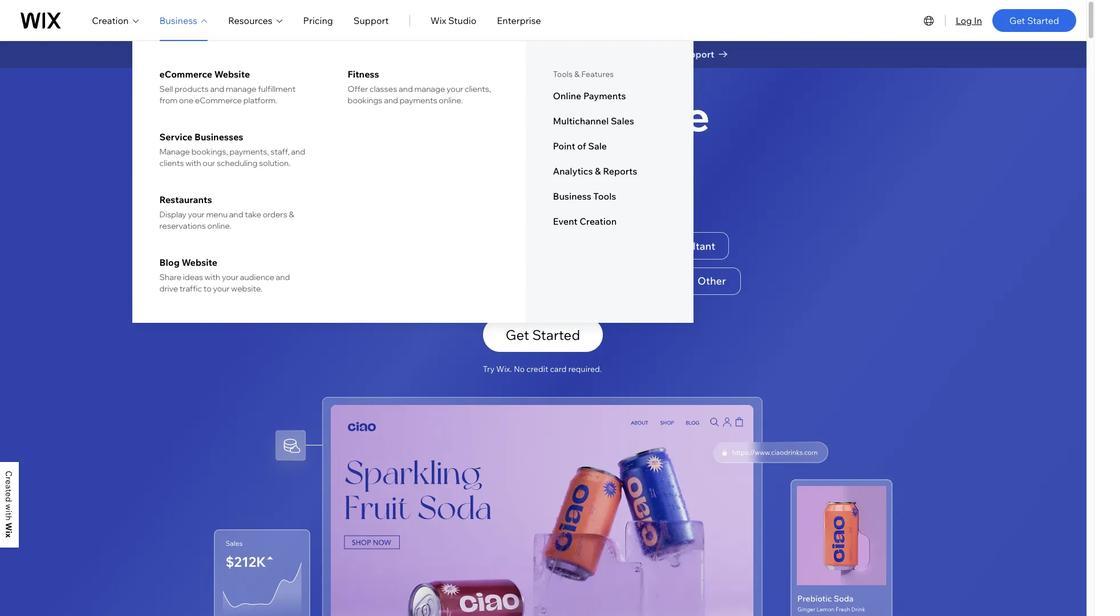 Task type: describe. For each thing, give the bounding box(es) containing it.
limits
[[570, 135, 678, 187]]

other
[[698, 275, 726, 288]]

2 vertical spatial of
[[474, 196, 485, 211]]

sales
[[611, 115, 634, 127]]

take
[[245, 209, 261, 220]]

business for business tools
[[553, 191, 591, 202]]

required.
[[568, 364, 602, 374]]

orders
[[263, 209, 287, 220]]

to inside blog website share ideas with your audience and drive traffic to your website.
[[204, 284, 212, 294]]

your inside fitness offer classes and manage your clients, bookings and payments online.
[[447, 84, 463, 94]]

language selector, english selected image
[[922, 13, 936, 27]]

0 vertical spatial started
[[1027, 15, 1059, 26]]

the
[[555, 48, 569, 60]]

get started inside button
[[506, 326, 580, 344]]

glass ns.png image
[[713, 442, 827, 463]]

service businesses manage bookings, payments, staff, and clients with our scheduling solution.
[[159, 131, 305, 168]]

audience
[[240, 272, 274, 282]]

your inside restaurants display your menu and take orders & reservations online.
[[188, 209, 205, 220]]

an ecommerce site for a soda company with a sales graph and mobile checkout image
[[331, 405, 753, 616]]

restaurants display your menu and take orders & reservations online.
[[159, 194, 294, 231]]

portfolio
[[501, 240, 543, 253]]

get started button
[[483, 318, 603, 352]]

products
[[175, 84, 209, 94]]

restaurant
[[509, 275, 563, 288]]

analytics & reports link
[[553, 165, 666, 177]]

reservations
[[159, 221, 206, 231]]

consultant
[[662, 239, 715, 253]]

point
[[553, 140, 575, 152]]

creation button
[[92, 13, 139, 27]]

a
[[519, 90, 543, 142]]

wix
[[431, 15, 446, 26]]

wix studio
[[431, 15, 477, 26]]

what kind of website would you like to create?
[[414, 196, 671, 211]]

staff,
[[271, 147, 290, 157]]

and down classes
[[384, 95, 398, 106]]

restaurants
[[159, 194, 212, 205]]

multichannel
[[553, 115, 609, 127]]

1 vertical spatial to
[[615, 196, 627, 211]]

without
[[408, 135, 562, 187]]

clients
[[159, 158, 184, 168]]

other button
[[670, 268, 741, 295]]

1 horizontal spatial get started
[[1010, 15, 1059, 26]]

no
[[514, 364, 525, 374]]

portfolio button
[[473, 233, 559, 260]]

blog website share ideas with your audience and drive traffic to your website.
[[159, 257, 290, 294]]

menu
[[206, 209, 228, 220]]

scheduling
[[217, 158, 258, 168]]

point of sale
[[553, 140, 607, 152]]

what
[[414, 196, 444, 211]]

business tools link
[[553, 191, 666, 202]]

0 vertical spatial with
[[535, 48, 553, 60]]

reports
[[603, 165, 637, 177]]

log
[[956, 15, 972, 26]]

people
[[571, 48, 601, 60]]

make
[[390, 48, 413, 60]]

fitness offer classes and manage your clients, bookings and payments online.
[[348, 68, 491, 106]]

manage
[[159, 147, 190, 157]]

blog website link
[[159, 257, 310, 268]]

show support
[[652, 48, 715, 60]]

with inside blog website share ideas with your audience and drive traffic to your website.
[[205, 272, 220, 282]]

studio
[[448, 15, 477, 26]]

website.
[[231, 284, 263, 294]]

traffic
[[180, 284, 202, 294]]

kind
[[447, 196, 471, 211]]

create a website without limits
[[376, 90, 710, 187]]

our
[[203, 158, 215, 168]]

ideas
[[183, 272, 203, 282]]

consultant button
[[636, 232, 729, 260]]

0 vertical spatial get
[[1010, 15, 1025, 26]]

& inside restaurants display your menu and take orders & reservations online.
[[289, 209, 294, 220]]

enterprise
[[497, 15, 541, 26]]

resources
[[228, 15, 272, 26]]

create?
[[629, 196, 671, 211]]

impact
[[427, 48, 457, 60]]

fulfillment
[[258, 84, 296, 94]]

bookings,
[[192, 147, 228, 157]]

business for business
[[159, 15, 197, 26]]

resources button
[[228, 13, 283, 27]]

get started link
[[993, 9, 1077, 32]]

wix.
[[496, 364, 512, 374]]

business button
[[159, 13, 208, 27]]

point of sale link
[[553, 140, 666, 152]]

an
[[415, 48, 425, 60]]

created with wix image
[[6, 471, 12, 538]]

fitness
[[348, 68, 379, 80]]

online. inside fitness offer classes and manage your clients, bookings and payments online.
[[439, 95, 463, 106]]



Task type: vqa. For each thing, say whether or not it's contained in the screenshot.
home inside group
no



Task type: locate. For each thing, give the bounding box(es) containing it.
fitness link
[[348, 68, 498, 80]]

website inside ecommerce website sell products and manage fulfillment from one ecommerce platform.
[[214, 68, 250, 80]]

and down ecommerce website link
[[210, 84, 224, 94]]

online. right payments at top left
[[439, 95, 463, 106]]

online. inside restaurants display your menu and take orders & reservations online.
[[207, 221, 231, 231]]

tools right you
[[593, 191, 616, 202]]

to right like
[[615, 196, 627, 211]]

share
[[159, 272, 181, 282]]

try
[[483, 364, 495, 374]]

card
[[550, 364, 567, 374]]

business group
[[132, 41, 693, 323]]

analytics
[[553, 165, 593, 177]]

& right orders
[[289, 209, 294, 220]]

one
[[179, 95, 193, 106]]

2 horizontal spatial with
[[535, 48, 553, 60]]

0 horizontal spatial business
[[159, 15, 197, 26]]

0 vertical spatial website
[[214, 68, 250, 80]]

payments,
[[230, 147, 269, 157]]

0 vertical spatial ecommerce
[[159, 68, 212, 80]]

get started up try wix. no credit card required.
[[506, 326, 580, 344]]

1 vertical spatial get started
[[506, 326, 580, 344]]

1 vertical spatial online.
[[207, 221, 231, 231]]

1 vertical spatial of
[[578, 140, 586, 152]]

support
[[354, 15, 389, 26], [678, 48, 715, 60]]

1 horizontal spatial &
[[575, 69, 580, 79]]

service
[[159, 131, 192, 143]]

0 vertical spatial online.
[[439, 95, 463, 106]]

1 manage from the left
[[226, 84, 257, 94]]

multichannel sales link
[[553, 115, 666, 127]]

0 horizontal spatial tools
[[553, 69, 573, 79]]

1 vertical spatial support
[[678, 48, 715, 60]]

website for blog website
[[182, 257, 217, 268]]

in
[[974, 15, 982, 26]]

and up payments at top left
[[399, 84, 413, 94]]

online payments
[[553, 90, 626, 102]]

0 horizontal spatial website
[[488, 196, 531, 211]]

enterprise link
[[497, 13, 541, 27]]

and inside restaurants display your menu and take orders & reservations online.
[[229, 209, 243, 220]]

1 horizontal spatial website
[[551, 90, 710, 142]]

1 vertical spatial business
[[553, 191, 591, 202]]

tools
[[553, 69, 573, 79], [593, 191, 616, 202]]

get
[[1010, 15, 1025, 26], [506, 326, 529, 344]]

platform.
[[243, 95, 277, 106]]

get up no
[[506, 326, 529, 344]]

solution.
[[259, 158, 291, 168]]

show support link
[[652, 46, 738, 62]]

and right audience
[[276, 272, 290, 282]]

of right people
[[603, 48, 612, 60]]

0 horizontal spatial get
[[506, 326, 529, 344]]

website inside "create a website without limits"
[[551, 90, 710, 142]]

and inside blog website share ideas with your audience and drive traffic to your website.
[[276, 272, 290, 282]]

started inside button
[[532, 326, 580, 344]]

1 horizontal spatial support
[[678, 48, 715, 60]]

2 horizontal spatial &
[[595, 165, 601, 177]]

with right ideas at the left of the page
[[205, 272, 220, 282]]

ecommerce up products
[[159, 68, 212, 80]]

0 vertical spatial business
[[159, 15, 197, 26]]

0 horizontal spatial &
[[289, 209, 294, 220]]

credit
[[527, 364, 548, 374]]

2 horizontal spatial of
[[603, 48, 612, 60]]

get right the in
[[1010, 15, 1025, 26]]

0 horizontal spatial get started
[[506, 326, 580, 344]]

ecommerce website link
[[159, 68, 310, 80]]

you
[[571, 196, 591, 211]]

0 horizontal spatial manage
[[226, 84, 257, 94]]

pricing link
[[303, 13, 333, 27]]

1 vertical spatial with
[[185, 158, 201, 168]]

online.
[[439, 95, 463, 106], [207, 221, 231, 231]]

stand
[[509, 48, 533, 60]]

features
[[582, 69, 614, 79]]

business inside business group
[[553, 191, 591, 202]]

2 vertical spatial with
[[205, 272, 220, 282]]

0 horizontal spatial online.
[[207, 221, 231, 231]]

0 vertical spatial creation
[[92, 15, 129, 26]]

offer
[[348, 84, 368, 94]]

to right traffic
[[204, 284, 212, 294]]

0 horizontal spatial support
[[354, 15, 389, 26]]

0 vertical spatial tools
[[553, 69, 573, 79]]

your down blog website link
[[222, 272, 238, 282]]

1 vertical spatial &
[[595, 165, 601, 177]]

1 horizontal spatial creation
[[580, 216, 617, 227]]

drive
[[159, 284, 178, 294]]

businesses
[[195, 131, 243, 143]]

0 horizontal spatial of
[[474, 196, 485, 211]]

support link
[[354, 13, 389, 27]]

clients,
[[465, 84, 491, 94]]

0 horizontal spatial with
[[185, 158, 201, 168]]

0 vertical spatial of
[[603, 48, 612, 60]]

website for ecommerce website
[[214, 68, 250, 80]]

and right staff, on the top of the page
[[291, 147, 305, 157]]

0 horizontal spatial creation
[[92, 15, 129, 26]]

log in
[[956, 15, 982, 26]]

get inside button
[[506, 326, 529, 344]]

would
[[534, 196, 568, 211]]

0 vertical spatial support
[[354, 15, 389, 26]]

0 horizontal spatial started
[[532, 326, 580, 344]]

& left features
[[575, 69, 580, 79]]

manage inside ecommerce website sell products and manage fulfillment from one ecommerce platform.
[[226, 84, 257, 94]]

website
[[551, 90, 710, 142], [488, 196, 531, 211]]

2 horizontal spatial to
[[615, 196, 627, 211]]

support right show
[[678, 48, 715, 60]]

with left the our
[[185, 158, 201, 168]]

display
[[159, 209, 186, 220]]

classes
[[370, 84, 397, 94]]

online
[[553, 90, 581, 102]]

1 horizontal spatial online.
[[439, 95, 463, 106]]

to
[[498, 48, 507, 60], [615, 196, 627, 211], [204, 284, 212, 294]]

2 vertical spatial to
[[204, 284, 212, 294]]

1 horizontal spatial with
[[205, 272, 220, 282]]

multichannel sales
[[553, 115, 634, 127]]

create
[[376, 90, 511, 142]]

0 vertical spatial website
[[551, 90, 710, 142]]

creation inside business group
[[580, 216, 617, 227]]

1 vertical spatial website
[[488, 196, 531, 211]]

ecommerce down products
[[195, 95, 242, 106]]

business inside "dropdown button"
[[159, 15, 197, 26]]

payments
[[400, 95, 437, 106]]

business tools
[[553, 191, 616, 202]]

get started right the in
[[1010, 15, 1059, 26]]

1 horizontal spatial tools
[[593, 191, 616, 202]]

support up let's
[[354, 15, 389, 26]]

event
[[553, 216, 578, 227]]

of left sale
[[578, 140, 586, 152]]

with inside service businesses manage bookings, payments, staff, and clients with our scheduling solution.
[[185, 158, 201, 168]]

0 vertical spatial to
[[498, 48, 507, 60]]

and down restaurants link
[[229, 209, 243, 220]]

your left website.
[[213, 284, 230, 294]]

1 vertical spatial ecommerce
[[195, 95, 242, 106]]

1 horizontal spatial business
[[553, 191, 591, 202]]

manage
[[226, 84, 257, 94], [414, 84, 445, 94]]

and inside service businesses manage bookings, payments, staff, and clients with our scheduling solution.
[[291, 147, 305, 157]]

1 horizontal spatial get
[[1010, 15, 1025, 26]]

online. down menu
[[207, 221, 231, 231]]

2 vertical spatial &
[[289, 209, 294, 220]]

1 horizontal spatial of
[[578, 140, 586, 152]]

website inside blog website share ideas with your audience and drive traffic to your website.
[[182, 257, 217, 268]]

payments
[[584, 90, 626, 102]]

1 horizontal spatial started
[[1027, 15, 1059, 26]]

website up ideas at the left of the page
[[182, 257, 217, 268]]

ecommerce
[[159, 68, 212, 80], [195, 95, 242, 106]]

of
[[603, 48, 612, 60], [578, 140, 586, 152], [474, 196, 485, 211]]

bookings
[[348, 95, 382, 106]]

& left reports
[[595, 165, 601, 177]]

1 horizontal spatial to
[[498, 48, 507, 60]]

tools down the
[[553, 69, 573, 79]]

0 vertical spatial &
[[575, 69, 580, 79]]

pricing
[[303, 15, 333, 26]]

& for analytics
[[595, 165, 601, 177]]

manage up payments at top left
[[414, 84, 445, 94]]

to left 'stand' at the top left of page
[[498, 48, 507, 60]]

& for tools
[[575, 69, 580, 79]]

your up 'reservations'
[[188, 209, 205, 220]]

service businesses link
[[159, 131, 310, 143]]

and
[[210, 84, 224, 94], [399, 84, 413, 94], [384, 95, 398, 106], [291, 147, 305, 157], [229, 209, 243, 220], [276, 272, 290, 282]]

1 vertical spatial started
[[532, 326, 580, 344]]

with left the
[[535, 48, 553, 60]]

online payments link
[[553, 90, 666, 102]]

1 horizontal spatial manage
[[414, 84, 445, 94]]

of right kind at the top of page
[[474, 196, 485, 211]]

and inside ecommerce website sell products and manage fulfillment from one ecommerce platform.
[[210, 84, 224, 94]]

sale
[[588, 140, 607, 152]]

manage inside fitness offer classes and manage your clients, bookings and payments online.
[[414, 84, 445, 94]]

creation inside popup button
[[92, 15, 129, 26]]

like
[[594, 196, 613, 211]]

1 vertical spatial tools
[[593, 191, 616, 202]]

try wix. no credit card required.
[[483, 364, 602, 374]]

1 vertical spatial website
[[182, 257, 217, 268]]

wix studio link
[[431, 13, 477, 27]]

tools & features
[[553, 69, 614, 79]]

&
[[575, 69, 580, 79], [595, 165, 601, 177], [289, 209, 294, 220]]

event creation
[[553, 216, 617, 227]]

1 vertical spatial creation
[[580, 216, 617, 227]]

let's make an impact together to stand with the people of ukraine.
[[368, 48, 649, 60]]

your left clients,
[[447, 84, 463, 94]]

together
[[459, 48, 496, 60]]

0 horizontal spatial to
[[204, 284, 212, 294]]

website up platform.
[[214, 68, 250, 80]]

business
[[159, 15, 197, 26], [553, 191, 591, 202]]

of inside business group
[[578, 140, 586, 152]]

1 vertical spatial get
[[506, 326, 529, 344]]

event creation link
[[553, 216, 666, 227]]

0 vertical spatial get started
[[1010, 15, 1059, 26]]

2 manage from the left
[[414, 84, 445, 94]]

manage down ecommerce website link
[[226, 84, 257, 94]]

blog
[[159, 257, 180, 268]]



